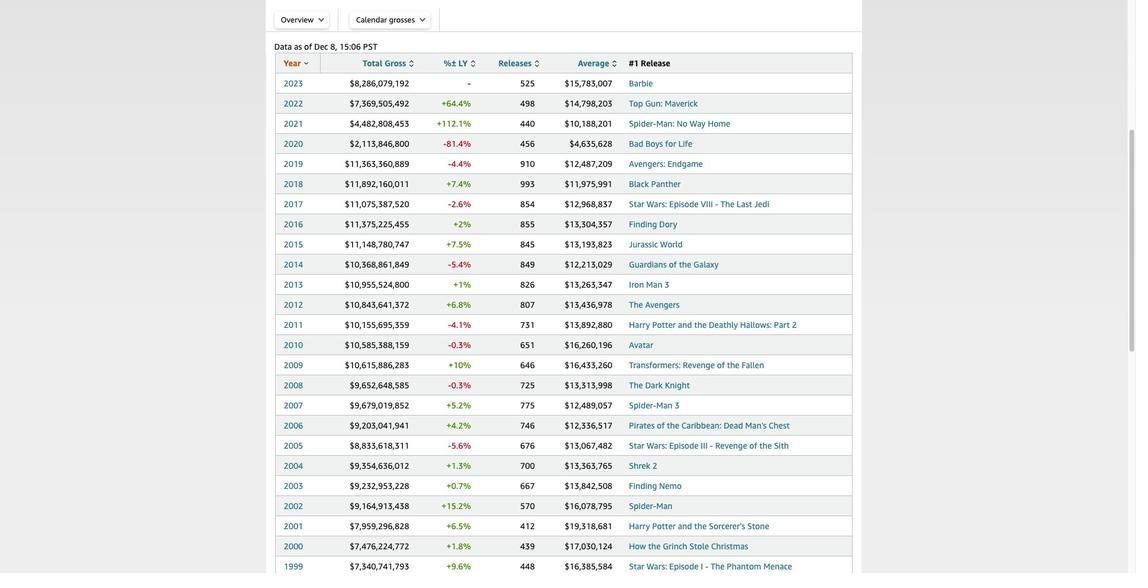 Task type: locate. For each thing, give the bounding box(es) containing it.
$12,487,209
[[565, 159, 613, 169]]

2014
[[284, 259, 303, 269]]

gun:
[[646, 98, 663, 108]]

2003 link
[[284, 481, 303, 491]]

2002 link
[[284, 501, 303, 511]]

jedi
[[755, 199, 770, 209]]

spider- up the pirates
[[629, 400, 657, 410]]

finding
[[629, 219, 657, 229], [629, 481, 657, 491]]

guardians of the galaxy link
[[629, 259, 719, 269]]

2004 link
[[284, 461, 303, 471]]

2022
[[284, 98, 303, 108]]

0 vertical spatial finding
[[629, 219, 657, 229]]

1 vertical spatial finding
[[629, 481, 657, 491]]

0.3% down 4.1%
[[452, 340, 471, 350]]

$2,113,846,800
[[350, 139, 410, 149]]

-4.4%
[[448, 159, 471, 169]]

star for star wars: episode viii - the last jedi
[[629, 199, 645, 209]]

the dark knight
[[629, 380, 690, 390]]

826
[[521, 279, 535, 290]]

deathly
[[709, 320, 738, 330]]

3 spider- from the top
[[629, 501, 657, 511]]

854
[[521, 199, 535, 209]]

wars: down the grinch
[[647, 561, 668, 571]]

1 vertical spatial 2
[[653, 461, 658, 471]]

pirates
[[629, 420, 655, 430]]

- up +5.2%
[[448, 380, 452, 390]]

3 wars: from the top
[[647, 561, 668, 571]]

2 star from the top
[[629, 441, 645, 451]]

2 harry from the top
[[629, 521, 650, 531]]

+7.5%
[[447, 239, 471, 249]]

$13,067,482
[[565, 441, 613, 451]]

dropdown image
[[319, 17, 325, 22]]

2 finding from the top
[[629, 481, 657, 491]]

$19,318,681
[[565, 521, 613, 531]]

avengers: endgame
[[629, 159, 703, 169]]

1 potter from the top
[[653, 320, 676, 330]]

finding down shrek 2
[[629, 481, 657, 491]]

the
[[721, 199, 735, 209], [629, 300, 643, 310], [629, 380, 643, 390], [711, 561, 725, 571]]

0 vertical spatial man
[[647, 279, 663, 290]]

+9.6%
[[447, 561, 471, 571]]

star wars: episode i - the phantom menace link
[[629, 561, 793, 571]]

releases
[[499, 58, 532, 68]]

stone
[[748, 521, 770, 531]]

and down avengers
[[678, 320, 693, 330]]

1 vertical spatial harry
[[629, 521, 650, 531]]

world
[[661, 239, 683, 249]]

2008
[[284, 380, 303, 390]]

man right iron
[[647, 279, 663, 290]]

spider- for spider-man 3
[[629, 400, 657, 410]]

2 vertical spatial wars:
[[647, 561, 668, 571]]

man down the dark knight
[[657, 400, 673, 410]]

potter up the grinch
[[653, 521, 676, 531]]

1 vertical spatial 3
[[675, 400, 680, 410]]

episode left i
[[670, 561, 699, 571]]

wars: down the black panther
[[647, 199, 668, 209]]

1 vertical spatial and
[[678, 521, 693, 531]]

$10,188,201
[[565, 118, 613, 128]]

sith
[[775, 441, 789, 451]]

of right the pirates
[[657, 420, 665, 430]]

star down the "how" on the bottom of the page
[[629, 561, 645, 571]]

potter for harry potter and the sorcerer's stone
[[653, 521, 676, 531]]

- down +112.1%
[[444, 139, 447, 149]]

$9,652,648,585
[[350, 380, 410, 390]]

of left fallen
[[717, 360, 725, 370]]

-0.3% down -4.1%
[[448, 340, 471, 350]]

top gun: maverick
[[629, 98, 698, 108]]

$14,798,203
[[565, 98, 613, 108]]

456
[[521, 139, 535, 149]]

0.3% for $10,585,388,159
[[452, 340, 471, 350]]

2 -0.3% from the top
[[448, 380, 471, 390]]

0 vertical spatial 2
[[792, 320, 797, 330]]

potter down avengers
[[653, 320, 676, 330]]

man for spider-man 3
[[657, 400, 673, 410]]

- down +7.5% on the top of the page
[[448, 259, 452, 269]]

the left sith
[[760, 441, 772, 451]]

2015
[[284, 239, 303, 249]]

$13,304,357
[[565, 219, 613, 229]]

spider- down finding nemo link
[[629, 501, 657, 511]]

$10,155,695,359
[[345, 320, 410, 330]]

finding up jurassic
[[629, 219, 657, 229]]

5.6%
[[452, 441, 471, 451]]

chest
[[769, 420, 790, 430]]

1 star from the top
[[629, 199, 645, 209]]

3 episode from the top
[[670, 561, 699, 571]]

fallen
[[742, 360, 765, 370]]

revenge up 'knight' on the right of page
[[683, 360, 715, 370]]

1 episode from the top
[[670, 199, 699, 209]]

- up +1.3%
[[448, 441, 452, 451]]

2007 link
[[284, 400, 303, 410]]

2000
[[284, 541, 303, 551]]

0 vertical spatial 3
[[665, 279, 670, 290]]

1 vertical spatial 0.3%
[[452, 380, 471, 390]]

the up stole
[[695, 521, 707, 531]]

-0.3% down +10%
[[448, 380, 471, 390]]

5.4%
[[452, 259, 471, 269]]

calendar grosses
[[356, 15, 415, 24]]

0 vertical spatial -0.3%
[[448, 340, 471, 350]]

top
[[629, 98, 643, 108]]

year link
[[284, 58, 308, 68], [284, 58, 308, 68]]

0 vertical spatial episode
[[670, 199, 699, 209]]

440
[[521, 118, 535, 128]]

81.4%
[[447, 139, 471, 149]]

spider- up bad
[[629, 118, 657, 128]]

the left last
[[721, 199, 735, 209]]

1 vertical spatial -0.3%
[[448, 380, 471, 390]]

and up "how the grinch stole christmas" link
[[678, 521, 693, 531]]

dead
[[724, 420, 744, 430]]

harry for harry potter and the deathly hallows: part 2
[[629, 320, 650, 330]]

the dark knight link
[[629, 380, 690, 390]]

0 horizontal spatial 3
[[665, 279, 670, 290]]

439
[[521, 541, 535, 551]]

0 vertical spatial 0.3%
[[452, 340, 471, 350]]

2 vertical spatial star
[[629, 561, 645, 571]]

0 vertical spatial star
[[629, 199, 645, 209]]

1 harry from the top
[[629, 320, 650, 330]]

wars: up shrek 2
[[647, 441, 668, 451]]

3 for iron man 3
[[665, 279, 670, 290]]

8,
[[331, 41, 337, 52]]

$16,433,260
[[565, 360, 613, 370]]

1 finding from the top
[[629, 219, 657, 229]]

2003
[[284, 481, 303, 491]]

746
[[521, 420, 535, 430]]

2008 link
[[284, 380, 303, 390]]

1 vertical spatial episode
[[670, 441, 699, 451]]

+1%
[[454, 279, 471, 290]]

harry up the "how" on the bottom of the page
[[629, 521, 650, 531]]

caribbean:
[[682, 420, 722, 430]]

- right i
[[706, 561, 709, 571]]

panther
[[652, 179, 681, 189]]

3 star from the top
[[629, 561, 645, 571]]

2005 link
[[284, 441, 303, 451]]

barbie link
[[629, 78, 653, 88]]

spider- for spider-man: no way home
[[629, 118, 657, 128]]

%± ly link
[[444, 58, 475, 68]]

the right i
[[711, 561, 725, 571]]

transformers:
[[629, 360, 681, 370]]

and for deathly
[[678, 320, 693, 330]]

1 vertical spatial wars:
[[647, 441, 668, 451]]

star wars: episode viii - the last jedi link
[[629, 199, 770, 209]]

1 vertical spatial spider-
[[629, 400, 657, 410]]

1 spider- from the top
[[629, 118, 657, 128]]

and for sorcerer's
[[678, 521, 693, 531]]

1 -0.3% from the top
[[448, 340, 471, 350]]

+0.7%
[[447, 481, 471, 491]]

2012 link
[[284, 300, 303, 310]]

2 right shrek
[[653, 461, 658, 471]]

the left deathly
[[695, 320, 707, 330]]

average link
[[578, 58, 617, 68]]

finding nemo link
[[629, 481, 682, 491]]

avengers:
[[629, 159, 666, 169]]

avatar
[[629, 340, 654, 350]]

1 horizontal spatial 3
[[675, 400, 680, 410]]

0 vertical spatial potter
[[653, 320, 676, 330]]

no
[[677, 118, 688, 128]]

0 vertical spatial harry
[[629, 320, 650, 330]]

$11,975,991
[[565, 179, 613, 189]]

2011
[[284, 320, 303, 330]]

2 right part
[[792, 320, 797, 330]]

wars: for star wars: episode iii - revenge of the sith
[[647, 441, 668, 451]]

0.3% down +10%
[[452, 380, 471, 390]]

910
[[521, 159, 535, 169]]

episode left the viii
[[670, 199, 699, 209]]

how the grinch stole christmas link
[[629, 541, 749, 551]]

$12,968,837
[[565, 199, 613, 209]]

1 vertical spatial revenge
[[716, 441, 748, 451]]

2 episode from the top
[[670, 441, 699, 451]]

1 vertical spatial man
[[657, 400, 673, 410]]

- down +7.4%
[[448, 199, 452, 209]]

2 vertical spatial man
[[657, 501, 673, 511]]

avengers: endgame link
[[629, 159, 703, 169]]

2 and from the top
[[678, 521, 693, 531]]

the
[[679, 259, 692, 269], [695, 320, 707, 330], [728, 360, 740, 370], [667, 420, 680, 430], [760, 441, 772, 451], [695, 521, 707, 531], [649, 541, 661, 551]]

dec
[[314, 41, 328, 52]]

harry
[[629, 320, 650, 330], [629, 521, 650, 531]]

man for iron man 3
[[647, 279, 663, 290]]

man down nemo on the right of page
[[657, 501, 673, 511]]

2002
[[284, 501, 303, 511]]

1 0.3% from the top
[[452, 340, 471, 350]]

phantom
[[727, 561, 762, 571]]

2006
[[284, 420, 303, 430]]

0 vertical spatial revenge
[[683, 360, 715, 370]]

2 potter from the top
[[653, 521, 676, 531]]

dark
[[646, 380, 663, 390]]

way
[[690, 118, 706, 128]]

gross
[[385, 58, 406, 68]]

0 vertical spatial spider-
[[629, 118, 657, 128]]

+6.5%
[[447, 521, 471, 531]]

2021 link
[[284, 118, 303, 128]]

1 wars: from the top
[[647, 199, 668, 209]]

star down black
[[629, 199, 645, 209]]

2 vertical spatial episode
[[670, 561, 699, 571]]

episode left iii
[[670, 441, 699, 451]]

harry up avatar link
[[629, 320, 650, 330]]

revenge down dead
[[716, 441, 748, 451]]

2 0.3% from the top
[[452, 380, 471, 390]]

the left fallen
[[728, 360, 740, 370]]

finding for finding nemo
[[629, 481, 657, 491]]

- down ly
[[468, 78, 471, 88]]

2 wars: from the top
[[647, 441, 668, 451]]

2 vertical spatial spider-
[[629, 501, 657, 511]]

3 down 'knight' on the right of page
[[675, 400, 680, 410]]

harry potter and the deathly hallows: part 2 link
[[629, 320, 797, 330]]

1 and from the top
[[678, 320, 693, 330]]

star up shrek
[[629, 441, 645, 451]]

2 spider- from the top
[[629, 400, 657, 410]]

0 vertical spatial and
[[678, 320, 693, 330]]

shrek 2 link
[[629, 461, 658, 471]]

1 vertical spatial potter
[[653, 521, 676, 531]]

1 vertical spatial star
[[629, 441, 645, 451]]

episode for iii
[[670, 441, 699, 451]]

3 up avengers
[[665, 279, 670, 290]]

0 vertical spatial wars:
[[647, 199, 668, 209]]

potter for harry potter and the deathly hallows: part 2
[[653, 320, 676, 330]]



Task type: describe. For each thing, give the bounding box(es) containing it.
700
[[521, 461, 535, 471]]

nemo
[[660, 481, 682, 491]]

how the grinch stole christmas
[[629, 541, 749, 551]]

993
[[521, 179, 535, 189]]

viii
[[701, 199, 713, 209]]

2013 link
[[284, 279, 303, 290]]

-0.3% for $9,652,648,585
[[448, 380, 471, 390]]

- down -81.4%
[[448, 159, 452, 169]]

data
[[274, 41, 292, 52]]

spider- for spider-man
[[629, 501, 657, 511]]

- right the viii
[[716, 199, 719, 209]]

of right the as
[[304, 41, 312, 52]]

of down world
[[669, 259, 677, 269]]

525
[[521, 78, 535, 88]]

spider-man 3
[[629, 400, 680, 410]]

star for star wars: episode iii - revenge of the sith
[[629, 441, 645, 451]]

of down the man's
[[750, 441, 758, 451]]

man for spider-man
[[657, 501, 673, 511]]

2001
[[284, 521, 303, 531]]

$9,679,019,852
[[350, 400, 410, 410]]

2019
[[284, 159, 303, 169]]

star for star wars: episode i - the phantom menace
[[629, 561, 645, 571]]

+6.8%
[[447, 300, 471, 310]]

episode for viii
[[670, 199, 699, 209]]

- down -4.1%
[[448, 340, 452, 350]]

i
[[701, 561, 704, 571]]

- right iii
[[710, 441, 714, 451]]

2000 link
[[284, 541, 303, 551]]

- down +6.8%
[[448, 320, 452, 330]]

maverick
[[665, 98, 698, 108]]

$7,369,505,492
[[350, 98, 410, 108]]

dropdown image
[[420, 17, 426, 22]]

home
[[708, 118, 731, 128]]

$9,354,636,012
[[350, 461, 410, 471]]

spider-man
[[629, 501, 673, 511]]

star wars: episode i - the phantom menace
[[629, 561, 793, 571]]

448
[[521, 561, 535, 571]]

the down iron
[[629, 300, 643, 310]]

stole
[[690, 541, 709, 551]]

-0.3% for $10,585,388,159
[[448, 340, 471, 350]]

855
[[521, 219, 535, 229]]

$11,363,360,889
[[345, 159, 410, 169]]

life
[[679, 139, 693, 149]]

the left dark
[[629, 380, 643, 390]]

412
[[521, 521, 535, 531]]

pst
[[363, 41, 378, 52]]

$13,436,978
[[565, 300, 613, 310]]

2009
[[284, 360, 303, 370]]

sorcerer's
[[709, 521, 746, 531]]

-5.4%
[[448, 259, 471, 269]]

finding for finding dory
[[629, 219, 657, 229]]

bad
[[629, 139, 644, 149]]

the avengers
[[629, 300, 680, 310]]

%± ly
[[444, 58, 468, 68]]

$7,959,296,828
[[350, 521, 410, 531]]

star wars: episode iii - revenge of the sith link
[[629, 441, 789, 451]]

1 horizontal spatial 2
[[792, 320, 797, 330]]

2019 link
[[284, 159, 303, 169]]

wars: for star wars: episode i - the phantom menace
[[647, 561, 668, 571]]

0.3% for $9,652,648,585
[[452, 380, 471, 390]]

how
[[629, 541, 647, 551]]

black panther
[[629, 179, 681, 189]]

$11,892,160,011
[[345, 179, 410, 189]]

+15.2%
[[442, 501, 471, 511]]

$16,385,584
[[565, 561, 613, 571]]

total
[[363, 58, 383, 68]]

3 for spider-man 3
[[675, 400, 680, 410]]

iron
[[629, 279, 644, 290]]

the right the "how" on the bottom of the page
[[649, 541, 661, 551]]

$10,585,388,159
[[345, 340, 410, 350]]

$7,476,224,772
[[350, 541, 410, 551]]

spider-man link
[[629, 501, 673, 511]]

$4,482,808,453
[[350, 118, 410, 128]]

$7,340,741,793
[[350, 561, 410, 571]]

average
[[578, 58, 610, 68]]

total gross
[[363, 58, 406, 68]]

$12,489,057
[[565, 400, 613, 410]]

2011 link
[[284, 320, 303, 330]]

775
[[521, 400, 535, 410]]

black panther link
[[629, 179, 681, 189]]

grinch
[[663, 541, 688, 551]]

0 horizontal spatial 2
[[653, 461, 658, 471]]

the left galaxy
[[679, 259, 692, 269]]

+4.2%
[[447, 420, 471, 430]]

$13,892,880
[[565, 320, 613, 330]]

man's
[[746, 420, 767, 430]]

star wars: episode iii - revenge of the sith
[[629, 441, 789, 451]]

2005
[[284, 441, 303, 451]]

menace
[[764, 561, 793, 571]]

avatar link
[[629, 340, 654, 350]]

galaxy
[[694, 259, 719, 269]]

wars: for star wars: episode viii - the last jedi
[[647, 199, 668, 209]]

2023
[[284, 78, 303, 88]]

2017
[[284, 199, 303, 209]]

+5.2%
[[447, 400, 471, 410]]

$13,313,998
[[565, 380, 613, 390]]

2018
[[284, 179, 303, 189]]

transformers: revenge of the fallen link
[[629, 360, 765, 370]]

harry for harry potter and the sorcerer's stone
[[629, 521, 650, 531]]

the down spider-man 3 link
[[667, 420, 680, 430]]

667
[[521, 481, 535, 491]]

-2.6%
[[448, 199, 471, 209]]

2.6%
[[452, 199, 471, 209]]

episode for i
[[670, 561, 699, 571]]

+10%
[[449, 360, 471, 370]]

2010 link
[[284, 340, 303, 350]]

+64.4%
[[442, 98, 471, 108]]

2013
[[284, 279, 303, 290]]

#1
[[629, 58, 639, 68]]

$16,078,795
[[565, 501, 613, 511]]



Task type: vqa. For each thing, say whether or not it's contained in the screenshot.
Top Gun: Maverick
yes



